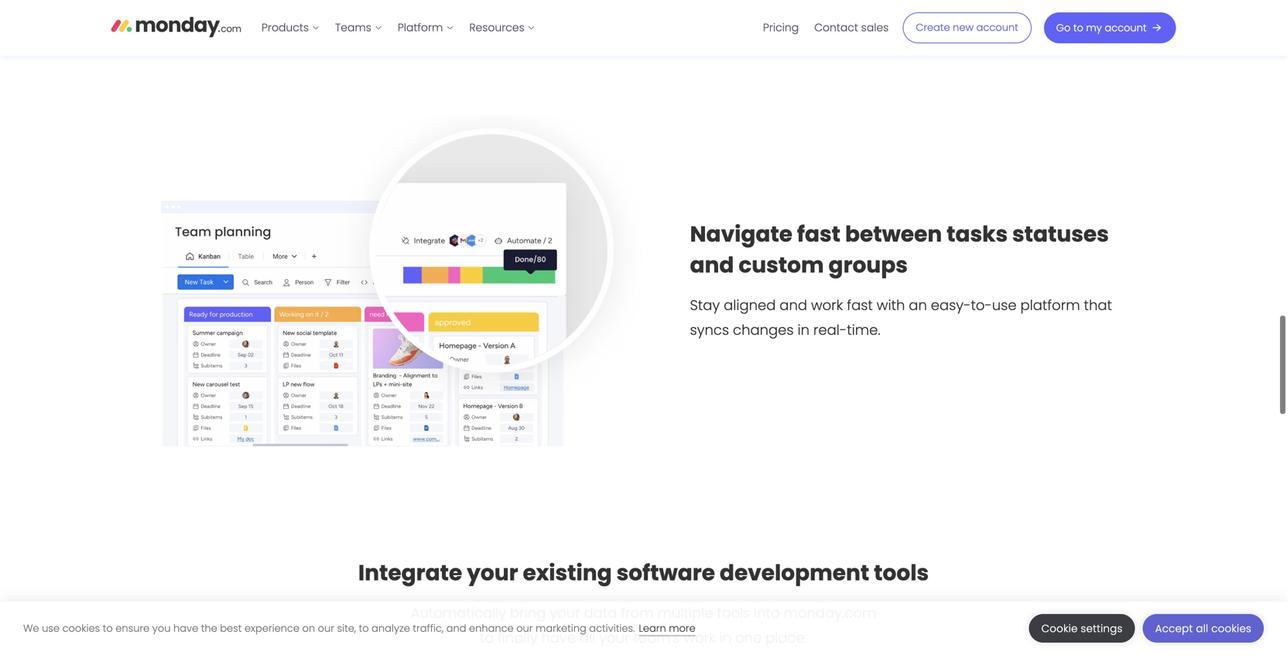 Task type: vqa. For each thing, say whether or not it's contained in the screenshot.
Monday corresponding to management
no



Task type: describe. For each thing, give the bounding box(es) containing it.
go
[[1057, 21, 1071, 35]]

analyze
[[372, 622, 410, 636]]

learn
[[639, 622, 667, 636]]

monday.com logo image
[[111, 10, 242, 43]]

resources link
[[462, 15, 543, 40]]

create new account button
[[903, 12, 1032, 43]]

1 vertical spatial your
[[550, 604, 580, 624]]

automatically bring your data from multiple tools into monday.com to finally have all your team's work in one place.
[[411, 604, 877, 648]]

integrate your existing software development tools
[[358, 558, 929, 589]]

and inside stay aligned and work fast with an easy-to-use platform that syncs changes in real-time.
[[780, 296, 808, 316]]

cookie settings
[[1042, 622, 1123, 637]]

data
[[584, 604, 617, 624]]

new
[[953, 21, 974, 34]]

cookies for use
[[62, 622, 100, 636]]

to-
[[971, 296, 993, 316]]

fast inside navigate fast between tasks statuses and custom groups
[[798, 219, 841, 250]]

contact sales link
[[807, 15, 897, 40]]

finally
[[498, 629, 538, 648]]

between
[[846, 219, 943, 250]]

cookie settings button
[[1030, 615, 1136, 644]]

2 our from the left
[[517, 622, 533, 636]]

the
[[201, 622, 217, 636]]

have inside automatically bring your data from multiple tools into monday.com to finally have all your team's work in one place.
[[542, 629, 576, 648]]

main element
[[254, 0, 1177, 56]]

tools inside automatically bring your data from multiple tools into monday.com to finally have all your team's work in one place.
[[717, 604, 751, 624]]

to inside button
[[1074, 21, 1084, 35]]

with
[[877, 296, 906, 316]]

more
[[669, 622, 696, 636]]

groups
[[829, 250, 908, 281]]

0 vertical spatial your
[[467, 558, 519, 589]]

software
[[617, 558, 716, 589]]

kanban image
[[161, 116, 644, 447]]

sales
[[862, 20, 889, 35]]

platform
[[398, 20, 443, 35]]

place.
[[766, 629, 808, 648]]

create
[[916, 21, 951, 34]]

all inside button
[[1197, 622, 1209, 637]]

1 our from the left
[[318, 622, 334, 636]]

enhance
[[469, 622, 514, 636]]

custom
[[739, 250, 824, 281]]

an
[[909, 296, 928, 316]]

create new account
[[916, 21, 1019, 34]]

changes
[[733, 321, 794, 340]]

team's
[[634, 629, 680, 648]]

time.
[[847, 321, 881, 340]]

work inside automatically bring your data from multiple tools into monday.com to finally have all your team's work in one place.
[[684, 629, 716, 648]]

easy-
[[931, 296, 971, 316]]

ensure
[[116, 622, 150, 636]]

teams
[[335, 20, 372, 35]]

multiple
[[658, 604, 714, 624]]

cookie
[[1042, 622, 1078, 637]]

from
[[621, 604, 654, 624]]



Task type: locate. For each thing, give the bounding box(es) containing it.
fast
[[798, 219, 841, 250], [847, 296, 873, 316]]

all
[[1197, 622, 1209, 637], [580, 629, 596, 648]]

0 vertical spatial fast
[[798, 219, 841, 250]]

in
[[798, 321, 810, 340], [720, 629, 732, 648]]

tasks
[[947, 219, 1008, 250]]

we
[[23, 622, 39, 636]]

accept all cookies button
[[1143, 615, 1265, 644]]

our right enhance
[[517, 622, 533, 636]]

to left ensure
[[103, 622, 113, 636]]

0 horizontal spatial list
[[254, 0, 543, 56]]

into
[[754, 604, 780, 624]]

and up stay
[[690, 250, 734, 281]]

settings
[[1081, 622, 1123, 637]]

1 horizontal spatial have
[[542, 629, 576, 648]]

1 vertical spatial tools
[[717, 604, 751, 624]]

0 horizontal spatial our
[[318, 622, 334, 636]]

statuses
[[1013, 219, 1110, 250]]

1 horizontal spatial all
[[1197, 622, 1209, 637]]

account inside button
[[1105, 21, 1147, 35]]

0 vertical spatial use
[[993, 296, 1017, 316]]

to
[[1074, 21, 1084, 35], [103, 622, 113, 636], [359, 622, 369, 636], [480, 629, 494, 648]]

teams link
[[328, 15, 390, 40]]

1 vertical spatial work
[[684, 629, 716, 648]]

contact
[[815, 20, 859, 35]]

activities.
[[590, 622, 635, 636]]

0 horizontal spatial in
[[720, 629, 732, 648]]

0 horizontal spatial your
[[467, 558, 519, 589]]

your left data
[[550, 604, 580, 624]]

our
[[318, 622, 334, 636], [517, 622, 533, 636]]

go to my account
[[1057, 21, 1147, 35]]

and inside dialog
[[447, 622, 467, 636]]

use inside dialog
[[42, 622, 60, 636]]

1 vertical spatial in
[[720, 629, 732, 648]]

in inside stay aligned and work fast with an easy-to-use platform that syncs changes in real-time.
[[798, 321, 810, 340]]

cookies inside button
[[1212, 622, 1252, 637]]

one
[[736, 629, 762, 648]]

1 horizontal spatial list
[[756, 0, 897, 56]]

0 vertical spatial tools
[[874, 558, 929, 589]]

stay
[[690, 296, 720, 316]]

0 horizontal spatial use
[[42, 622, 60, 636]]

1 vertical spatial and
[[780, 296, 808, 316]]

learn more link
[[639, 622, 696, 637]]

1 horizontal spatial and
[[690, 250, 734, 281]]

go to my account button
[[1045, 12, 1177, 43]]

1 list from the left
[[254, 0, 543, 56]]

2 horizontal spatial and
[[780, 296, 808, 316]]

existing
[[523, 558, 612, 589]]

development
[[720, 558, 870, 589]]

and
[[690, 250, 734, 281], [780, 296, 808, 316], [447, 622, 467, 636]]

your down data
[[600, 629, 630, 648]]

products link
[[254, 15, 328, 40]]

your up automatically
[[467, 558, 519, 589]]

pricing
[[763, 20, 799, 35]]

navigate
[[690, 219, 793, 250]]

1 horizontal spatial fast
[[847, 296, 873, 316]]

to right go
[[1074, 21, 1084, 35]]

cookies
[[62, 622, 100, 636], [1212, 622, 1252, 637]]

traffic,
[[413, 622, 444, 636]]

1 horizontal spatial account
[[1105, 21, 1147, 35]]

best
[[220, 622, 242, 636]]

you
[[152, 622, 171, 636]]

have inside dialog
[[173, 622, 198, 636]]

2 cookies from the left
[[1212, 622, 1252, 637]]

account inside button
[[977, 21, 1019, 34]]

2 list from the left
[[756, 0, 897, 56]]

0 horizontal spatial have
[[173, 622, 198, 636]]

monday.com
[[784, 604, 877, 624]]

have left the the
[[173, 622, 198, 636]]

1 vertical spatial fast
[[847, 296, 873, 316]]

have
[[173, 622, 198, 636], [542, 629, 576, 648]]

0 horizontal spatial and
[[447, 622, 467, 636]]

that
[[1085, 296, 1113, 316]]

use left platform
[[993, 296, 1017, 316]]

to right "site,"
[[359, 622, 369, 636]]

resources
[[470, 20, 525, 35]]

use inside stay aligned and work fast with an easy-to-use platform that syncs changes in real-time.
[[993, 296, 1017, 316]]

all down data
[[580, 629, 596, 648]]

accept all cookies
[[1156, 622, 1252, 637]]

1 vertical spatial use
[[42, 622, 60, 636]]

work inside stay aligned and work fast with an easy-to-use platform that syncs changes in real-time.
[[812, 296, 844, 316]]

in inside automatically bring your data from multiple tools into monday.com to finally have all your team's work in one place.
[[720, 629, 732, 648]]

site,
[[337, 622, 356, 636]]

0 horizontal spatial tools
[[717, 604, 751, 624]]

0 horizontal spatial account
[[977, 21, 1019, 34]]

work down multiple
[[684, 629, 716, 648]]

real-
[[814, 321, 847, 340]]

automatically
[[411, 604, 507, 624]]

list containing pricing
[[756, 0, 897, 56]]

pricing link
[[756, 15, 807, 40]]

1 cookies from the left
[[62, 622, 100, 636]]

list containing products
[[254, 0, 543, 56]]

and right traffic,
[[447, 622, 467, 636]]

bring
[[510, 604, 546, 624]]

contact sales
[[815, 20, 889, 35]]

have down bring
[[542, 629, 576, 648]]

use right we
[[42, 622, 60, 636]]

products
[[262, 20, 309, 35]]

accept
[[1156, 622, 1194, 637]]

dialog containing cookie settings
[[0, 602, 1288, 656]]

2 vertical spatial your
[[600, 629, 630, 648]]

all right accept
[[1197, 622, 1209, 637]]

0 horizontal spatial all
[[580, 629, 596, 648]]

your
[[467, 558, 519, 589], [550, 604, 580, 624], [600, 629, 630, 648]]

to left finally
[[480, 629, 494, 648]]

fast inside stay aligned and work fast with an easy-to-use platform that syncs changes in real-time.
[[847, 296, 873, 316]]

1 horizontal spatial in
[[798, 321, 810, 340]]

fast up time.
[[847, 296, 873, 316]]

and up the changes at the right of the page
[[780, 296, 808, 316]]

my
[[1087, 21, 1103, 35]]

we use cookies to ensure you have the best experience on our site, to analyze traffic, and enhance our marketing activities. learn more
[[23, 622, 696, 636]]

0 horizontal spatial fast
[[798, 219, 841, 250]]

to inside automatically bring your data from multiple tools into monday.com to finally have all your team's work in one place.
[[480, 629, 494, 648]]

cookies for all
[[1212, 622, 1252, 637]]

syncs
[[690, 321, 730, 340]]

2 vertical spatial and
[[447, 622, 467, 636]]

1 horizontal spatial tools
[[874, 558, 929, 589]]

fast up custom
[[798, 219, 841, 250]]

integrate
[[358, 558, 463, 589]]

work
[[812, 296, 844, 316], [684, 629, 716, 648]]

cookies right we
[[62, 622, 100, 636]]

list
[[254, 0, 543, 56], [756, 0, 897, 56]]

navigate fast between tasks statuses and custom groups
[[690, 219, 1110, 281]]

experience
[[245, 622, 300, 636]]

1 horizontal spatial our
[[517, 622, 533, 636]]

on
[[302, 622, 315, 636]]

aligned
[[724, 296, 776, 316]]

all inside automatically bring your data from multiple tools into monday.com to finally have all your team's work in one place.
[[580, 629, 596, 648]]

platform
[[1021, 296, 1081, 316]]

0 horizontal spatial work
[[684, 629, 716, 648]]

1 horizontal spatial cookies
[[1212, 622, 1252, 637]]

cookies right accept
[[1212, 622, 1252, 637]]

0 vertical spatial and
[[690, 250, 734, 281]]

use
[[993, 296, 1017, 316], [42, 622, 60, 636]]

2 horizontal spatial your
[[600, 629, 630, 648]]

our right on
[[318, 622, 334, 636]]

account right my
[[1105, 21, 1147, 35]]

marketing
[[536, 622, 587, 636]]

tools
[[874, 558, 929, 589], [717, 604, 751, 624]]

1 horizontal spatial your
[[550, 604, 580, 624]]

0 vertical spatial work
[[812, 296, 844, 316]]

account
[[977, 21, 1019, 34], [1105, 21, 1147, 35]]

1 horizontal spatial work
[[812, 296, 844, 316]]

work up real-
[[812, 296, 844, 316]]

stay aligned and work fast with an easy-to-use platform that syncs changes in real-time.
[[690, 296, 1113, 340]]

1 horizontal spatial use
[[993, 296, 1017, 316]]

and inside navigate fast between tasks statuses and custom groups
[[690, 250, 734, 281]]

0 vertical spatial in
[[798, 321, 810, 340]]

platform link
[[390, 15, 462, 40]]

account right the new
[[977, 21, 1019, 34]]

0 horizontal spatial cookies
[[62, 622, 100, 636]]

in left real-
[[798, 321, 810, 340]]

in left one
[[720, 629, 732, 648]]

dialog
[[0, 602, 1288, 656]]



